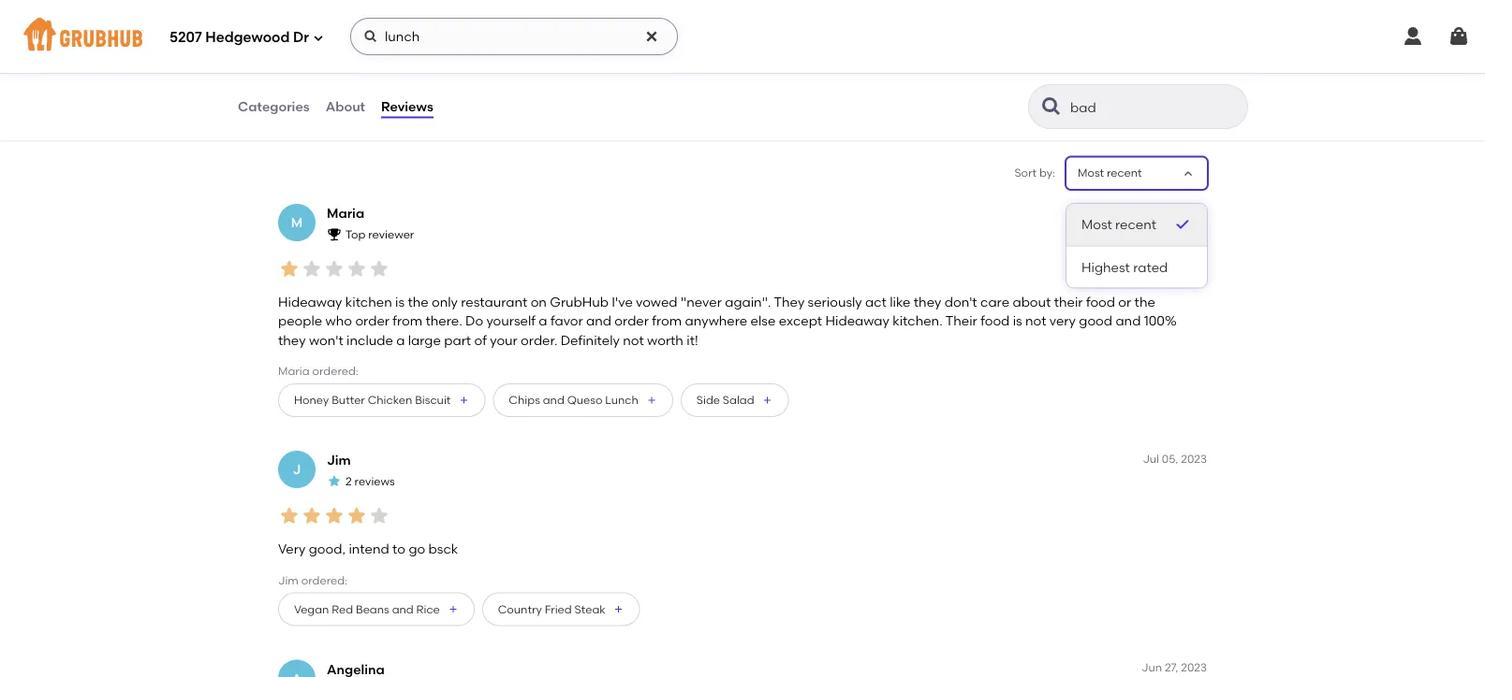 Task type: locate. For each thing, give the bounding box(es) containing it.
1 horizontal spatial food
[[981, 313, 1010, 329]]

star icon image
[[278, 258, 301, 281], [301, 258, 323, 281], [323, 258, 346, 281], [346, 258, 368, 281], [368, 258, 390, 281], [327, 474, 342, 489], [278, 505, 301, 528], [301, 505, 323, 528], [323, 505, 346, 528], [346, 505, 368, 528], [368, 505, 390, 528]]

food up about
[[323, 74, 348, 87]]

food up good on the top right
[[1086, 294, 1115, 310]]

do
[[465, 313, 483, 329]]

plus icon image for honey butter chicken biscuit
[[458, 395, 469, 406]]

aug
[[1140, 205, 1162, 219]]

plus icon image right salad
[[762, 395, 773, 406]]

not down about
[[1025, 313, 1046, 329]]

they up kitchen.
[[914, 294, 941, 310]]

by:
[[1039, 166, 1055, 180]]

biscuit
[[415, 394, 451, 407]]

a up "order."
[[539, 313, 547, 329]]

plus icon image right steak
[[613, 604, 624, 616]]

hideaway kitchen is the only restaurant on grubhub i've vowed "never again". they seriously act like they don't care about their food or the people who order from there. do yourself a favor and order from anywhere else except hideaway kitchen. their food is not very good and 100% they won't include a large part of your order. definitely not worth it!
[[278, 294, 1177, 348]]

2023 right 31,
[[1181, 205, 1207, 219]]

1 vertical spatial most recent
[[1082, 217, 1157, 233]]

2 2023 from the top
[[1181, 452, 1207, 466]]

2023 right 27,
[[1181, 662, 1207, 675]]

chicken
[[368, 394, 412, 407]]

plus icon image right lunch
[[646, 395, 657, 406]]

rated
[[1133, 259, 1168, 275]]

most up highest
[[1082, 217, 1112, 233]]

ordered: for kitchen
[[312, 365, 358, 378]]

highest
[[1082, 259, 1130, 275]]

chips and queso lunch button
[[493, 384, 673, 418]]

plus icon image inside honey butter chicken biscuit button
[[458, 395, 469, 406]]

except
[[779, 313, 822, 329]]

and up definitely
[[586, 313, 611, 329]]

top reviewer
[[346, 228, 414, 242]]

is
[[395, 294, 405, 310], [1013, 313, 1022, 329]]

2 horizontal spatial food
[[1086, 294, 1115, 310]]

0 horizontal spatial the
[[408, 294, 429, 310]]

chips
[[509, 394, 540, 407]]

svg image
[[1402, 25, 1424, 48], [1448, 25, 1470, 48], [363, 29, 378, 44], [644, 29, 659, 44]]

country fried steak button
[[482, 593, 640, 627]]

a left large
[[396, 332, 405, 348]]

2 horizontal spatial order
[[615, 313, 649, 329]]

most right the by:
[[1078, 166, 1104, 180]]

ordered: up butter
[[312, 365, 358, 378]]

0 horizontal spatial from
[[393, 313, 422, 329]]

vegan red beans and rice button
[[278, 593, 475, 627]]

very good, intend to go bsck
[[278, 542, 458, 558]]

ordered: down good, on the bottom of the page
[[301, 574, 347, 587]]

bsck
[[428, 542, 458, 558]]

good,
[[309, 542, 346, 558]]

beans
[[356, 603, 389, 617]]

jim up 2
[[327, 453, 351, 469]]

2 vertical spatial food
[[981, 313, 1010, 329]]

0 vertical spatial they
[[914, 294, 941, 310]]

0 vertical spatial most
[[1078, 166, 1104, 180]]

1 horizontal spatial order
[[467, 93, 496, 106]]

food down care
[[981, 313, 1010, 329]]

jun
[[1141, 662, 1162, 675]]

1 vertical spatial they
[[278, 332, 306, 348]]

jim down the very
[[278, 574, 299, 587]]

a
[[539, 313, 547, 329], [396, 332, 405, 348]]

hideaway up people
[[278, 294, 342, 310]]

2023 right 05,
[[1181, 452, 1207, 466]]

1 horizontal spatial from
[[652, 313, 682, 329]]

most recent up highest rated
[[1082, 217, 1157, 233]]

order down "correct" at the top left of the page
[[467, 93, 496, 106]]

on
[[531, 294, 547, 310]]

m
[[291, 215, 303, 231]]

plus icon image for side salad
[[762, 395, 773, 406]]

aug 31, 2023
[[1140, 205, 1207, 219]]

1 horizontal spatial maria
[[327, 206, 364, 221]]

plus icon image inside country fried steak button
[[613, 604, 624, 616]]

order down i've
[[615, 313, 649, 329]]

plus icon image inside chips and queso lunch button
[[646, 395, 657, 406]]

1 horizontal spatial they
[[914, 294, 941, 310]]

about
[[326, 99, 365, 115]]

recent up aug
[[1107, 166, 1142, 180]]

good
[[289, 74, 320, 87]]

maria up 'top'
[[327, 206, 364, 221]]

is down about
[[1013, 313, 1022, 329]]

and
[[586, 313, 611, 329], [1116, 313, 1141, 329], [543, 394, 564, 407], [392, 603, 414, 617]]

2 the from the left
[[1135, 294, 1155, 310]]

their
[[946, 313, 977, 329]]

1 2023 from the top
[[1181, 205, 1207, 219]]

0 vertical spatial food
[[323, 74, 348, 87]]

ordered:
[[312, 365, 358, 378], [301, 574, 347, 587]]

recent left 31,
[[1115, 217, 1157, 233]]

vowed
[[636, 294, 678, 310]]

2 vertical spatial 2023
[[1181, 662, 1207, 675]]

very
[[278, 542, 306, 558]]

from up worth
[[652, 313, 682, 329]]

1 horizontal spatial hideaway
[[825, 313, 889, 329]]

0 vertical spatial 2023
[[1181, 205, 1207, 219]]

1 vertical spatial jim
[[278, 574, 299, 587]]

1 vertical spatial food
[[1086, 294, 1115, 310]]

Search Hideaway Kitchen & Bar search field
[[1068, 98, 1212, 116]]

0 vertical spatial most recent
[[1078, 166, 1142, 180]]

1 vertical spatial is
[[1013, 313, 1022, 329]]

about button
[[325, 73, 366, 140]]

0 horizontal spatial maria
[[278, 365, 310, 378]]

anywhere
[[685, 313, 747, 329]]

0 vertical spatial maria
[[327, 206, 364, 221]]

plus icon image for chips and queso lunch
[[646, 395, 657, 406]]

plus icon image
[[458, 395, 469, 406], [646, 395, 657, 406], [762, 395, 773, 406], [447, 604, 459, 616], [613, 604, 624, 616]]

1 horizontal spatial not
[[1025, 313, 1046, 329]]

they down people
[[278, 332, 306, 348]]

reviews button
[[380, 73, 434, 140]]

1 horizontal spatial jim
[[327, 453, 351, 469]]

0 horizontal spatial a
[[396, 332, 405, 348]]

2023 for very good, intend to go bsck
[[1181, 452, 1207, 466]]

reviews
[[381, 99, 433, 115]]

seriously
[[808, 294, 862, 310]]

check icon image
[[1173, 216, 1192, 234]]

plus icon image right rice
[[447, 604, 459, 616]]

hideaway
[[278, 294, 342, 310], [825, 313, 889, 329]]

and down or on the top right
[[1116, 313, 1141, 329]]

recent
[[1107, 166, 1142, 180], [1115, 217, 1157, 233]]

jul 05, 2023
[[1143, 452, 1207, 466]]

queso
[[567, 394, 602, 407]]

96
[[378, 53, 393, 69]]

most recent up aug
[[1078, 166, 1142, 180]]

jim
[[327, 453, 351, 469], [278, 574, 299, 587]]

0 horizontal spatial hideaway
[[278, 294, 342, 310]]

1 vertical spatial maria
[[278, 365, 310, 378]]

svg image
[[313, 32, 324, 44]]

plus icon image for vegan red beans and rice
[[447, 604, 459, 616]]

and left rice
[[392, 603, 414, 617]]

kitchen.
[[893, 313, 943, 329]]

0 vertical spatial a
[[539, 313, 547, 329]]

0 horizontal spatial food
[[323, 74, 348, 87]]

lunch
[[605, 394, 638, 407]]

recent inside "sort by:" field
[[1107, 166, 1142, 180]]

not left worth
[[623, 332, 644, 348]]

0 vertical spatial hideaway
[[278, 294, 342, 310]]

1 vertical spatial 2023
[[1181, 452, 1207, 466]]

kitchen
[[345, 294, 392, 310]]

1 horizontal spatial is
[[1013, 313, 1022, 329]]

maria for maria
[[327, 206, 364, 221]]

2 reviews
[[346, 475, 395, 489]]

Search for food, convenience, alcohol... search field
[[350, 18, 678, 55]]

most
[[1078, 166, 1104, 180], [1082, 217, 1112, 233]]

hideaway down act
[[825, 313, 889, 329]]

1 horizontal spatial a
[[539, 313, 547, 329]]

1 vertical spatial most
[[1082, 217, 1112, 233]]

96 on time delivery
[[378, 53, 422, 106]]

side salad button
[[681, 384, 789, 418]]

maria up honey
[[278, 365, 310, 378]]

0 horizontal spatial not
[[623, 332, 644, 348]]

1 vertical spatial a
[[396, 332, 405, 348]]

the right or on the top right
[[1135, 294, 1155, 310]]

honey butter chicken biscuit button
[[278, 384, 485, 418]]

they
[[914, 294, 941, 310], [278, 332, 306, 348]]

0 vertical spatial jim
[[327, 453, 351, 469]]

1 vertical spatial recent
[[1115, 217, 1157, 233]]

the left only
[[408, 294, 429, 310]]

plus icon image inside side salad 'button'
[[762, 395, 773, 406]]

order
[[467, 93, 496, 106], [355, 313, 390, 329], [615, 313, 649, 329]]

0 vertical spatial recent
[[1107, 166, 1142, 180]]

definitely
[[561, 332, 620, 348]]

honey
[[294, 394, 329, 407]]

0 horizontal spatial jim
[[278, 574, 299, 587]]

2023
[[1181, 205, 1207, 219], [1181, 452, 1207, 466], [1181, 662, 1207, 675]]

"never
[[681, 294, 722, 310]]

food
[[323, 74, 348, 87], [1086, 294, 1115, 310], [981, 313, 1010, 329]]

sort by:
[[1015, 166, 1055, 180]]

1 horizontal spatial the
[[1135, 294, 1155, 310]]

is right kitchen
[[395, 294, 405, 310]]

your
[[490, 332, 518, 348]]

3 2023 from the top
[[1181, 662, 1207, 675]]

Sort by: field
[[1078, 165, 1142, 182]]

0 vertical spatial is
[[395, 294, 405, 310]]

salad
[[723, 394, 754, 407]]

order up include
[[355, 313, 390, 329]]

people
[[278, 313, 322, 329]]

1 vertical spatial ordered:
[[301, 574, 347, 587]]

from
[[393, 313, 422, 329], [652, 313, 682, 329]]

plus icon image right the biscuit
[[458, 395, 469, 406]]

very
[[1049, 313, 1076, 329]]

plus icon image inside vegan red beans and rice button
[[447, 604, 459, 616]]

categories
[[238, 99, 310, 115]]

0 vertical spatial ordered:
[[312, 365, 358, 378]]

from up large
[[393, 313, 422, 329]]



Task type: describe. For each thing, give the bounding box(es) containing it.
search icon image
[[1040, 96, 1063, 118]]

213
[[289, 19, 309, 35]]

most inside "sort by:" field
[[1078, 166, 1104, 180]]

good food
[[289, 74, 348, 87]]

100%
[[1144, 313, 1177, 329]]

sort
[[1015, 166, 1037, 180]]

restaurant
[[461, 294, 527, 310]]

favor
[[550, 313, 583, 329]]

part
[[444, 332, 471, 348]]

ordered: for good,
[[301, 574, 347, 587]]

ratings
[[312, 19, 356, 35]]

fried
[[545, 603, 572, 617]]

2
[[346, 475, 352, 489]]

1 vertical spatial hideaway
[[825, 313, 889, 329]]

good
[[1079, 313, 1112, 329]]

recent inside most recent "option"
[[1115, 217, 1157, 233]]

2023 for hideaway kitchen is the only restaurant on grubhub i've vowed "never again". they seriously act like they don't care about their food or the people who order from there. do yourself a favor and order from anywhere else except hideaway kitchen. their food is not very good and 100% they won't include a large part of your order. definitely not worth it!
[[1181, 205, 1207, 219]]

honey butter chicken biscuit
[[294, 394, 451, 407]]

side salad
[[696, 394, 754, 407]]

i've
[[612, 294, 633, 310]]

plus icon image for country fried steak
[[613, 604, 624, 616]]

reviewer
[[368, 228, 414, 242]]

1 the from the left
[[408, 294, 429, 310]]

1 from from the left
[[393, 313, 422, 329]]

don't
[[945, 294, 977, 310]]

highest rated
[[1082, 259, 1168, 275]]

0 horizontal spatial they
[[278, 332, 306, 348]]

jul
[[1143, 452, 1159, 466]]

213 ratings
[[289, 19, 356, 35]]

caret down icon image
[[1181, 166, 1196, 181]]

most recent inside "option"
[[1082, 217, 1157, 233]]

won't
[[309, 332, 343, 348]]

dr
[[293, 29, 309, 46]]

31,
[[1165, 205, 1178, 219]]

time
[[397, 74, 422, 87]]

most inside "option"
[[1082, 217, 1112, 233]]

care
[[980, 294, 1009, 310]]

88 correct order
[[467, 53, 509, 106]]

delivery
[[378, 93, 420, 106]]

correct
[[467, 74, 509, 87]]

like
[[890, 294, 911, 310]]

2 from from the left
[[652, 313, 682, 329]]

who
[[325, 313, 352, 329]]

there.
[[426, 313, 462, 329]]

vegan red beans and rice
[[294, 603, 440, 617]]

only
[[432, 294, 458, 310]]

to
[[392, 542, 405, 558]]

country fried steak
[[498, 603, 605, 617]]

red
[[332, 603, 353, 617]]

include
[[347, 332, 393, 348]]

0 horizontal spatial order
[[355, 313, 390, 329]]

maria for maria ordered:
[[278, 365, 310, 378]]

top
[[346, 228, 365, 242]]

maria ordered:
[[278, 365, 358, 378]]

vegan
[[294, 603, 329, 617]]

0 vertical spatial not
[[1025, 313, 1046, 329]]

chips and queso lunch
[[509, 394, 638, 407]]

1 vertical spatial not
[[623, 332, 644, 348]]

order inside 88 correct order
[[467, 93, 496, 106]]

jim for jim ordered:
[[278, 574, 299, 587]]

trophy icon image
[[327, 227, 342, 242]]

or
[[1118, 294, 1131, 310]]

they
[[774, 294, 805, 310]]

and right chips
[[543, 394, 564, 407]]

their
[[1054, 294, 1083, 310]]

05,
[[1162, 452, 1178, 466]]

it!
[[687, 332, 698, 348]]

0 horizontal spatial is
[[395, 294, 405, 310]]

yourself
[[486, 313, 536, 329]]

jim for jim
[[327, 453, 351, 469]]

about
[[1013, 294, 1051, 310]]

large
[[408, 332, 441, 348]]

main navigation navigation
[[0, 0, 1485, 73]]

intend
[[349, 542, 389, 558]]

on
[[378, 74, 394, 87]]

27,
[[1165, 662, 1178, 675]]

steak
[[575, 603, 605, 617]]

of
[[474, 332, 487, 348]]

5207 hedgewood dr
[[169, 29, 309, 46]]

else
[[751, 313, 776, 329]]

categories button
[[237, 73, 311, 140]]

5207
[[169, 29, 202, 46]]

act
[[865, 294, 887, 310]]

again".
[[725, 294, 771, 310]]

88
[[467, 53, 483, 69]]

hedgewood
[[205, 29, 290, 46]]

reviews
[[354, 475, 395, 489]]

most recent option
[[1067, 204, 1207, 247]]



Task type: vqa. For each thing, say whether or not it's contained in the screenshot.
order
yes



